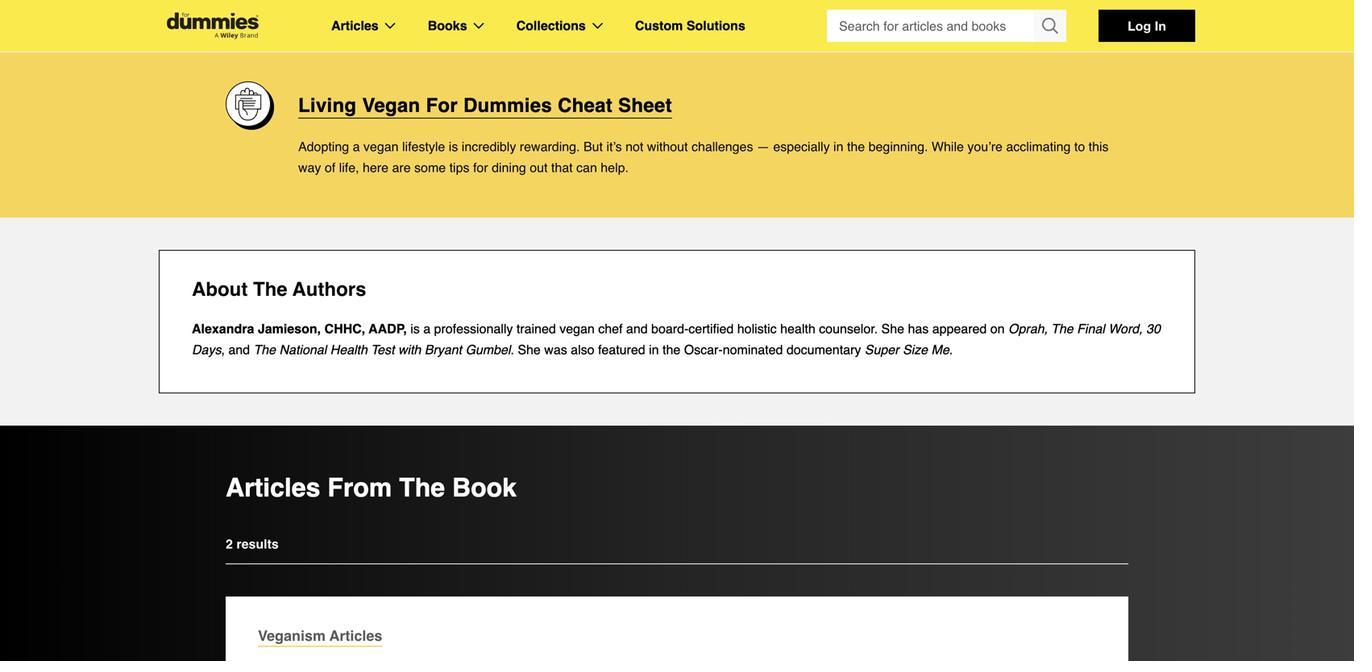 Task type: locate. For each thing, give the bounding box(es) containing it.
b
[[584, 139, 592, 154]]

1 horizontal spatial ,
[[356, 160, 359, 175]]

2
[[226, 537, 233, 552]]

here
[[363, 160, 389, 175]]

articles right veganism
[[329, 628, 382, 644]]

adopting a vegan lifestyle is incredibly rewarding . b ut it's not without challenges — especially in the beginning. while you're
[[298, 139, 1003, 154]]

1 vertical spatial is
[[411, 321, 420, 336]]

1 vertical spatial articles
[[226, 473, 320, 503]]

is for incredibly
[[449, 139, 458, 154]]

aadp,
[[369, 321, 407, 336]]

for
[[426, 94, 458, 116]]

chhc,
[[324, 321, 365, 336]]

in
[[1155, 18, 1166, 33]]

1 vertical spatial she
[[518, 342, 541, 357]]

bryant
[[425, 342, 462, 357]]

0 vertical spatial a
[[353, 139, 360, 154]]

way
[[298, 160, 321, 175]]

dining
[[492, 160, 526, 175]]

0 horizontal spatial in
[[649, 342, 659, 357]]

alexandra
[[192, 321, 254, 336]]

about the authors
[[192, 278, 366, 300]]

2 vertical spatial articles
[[329, 628, 382, 644]]

challenges
[[692, 139, 753, 154]]

logo image
[[159, 12, 267, 39]]

of
[[325, 160, 336, 175]]

1 vertical spatial the
[[663, 342, 681, 357]]

, left the here
[[356, 160, 359, 175]]

dummies
[[463, 94, 552, 116]]

to
[[1075, 139, 1085, 154]]

.
[[576, 139, 580, 154], [625, 160, 629, 175], [511, 342, 514, 357], [949, 342, 953, 357]]

health
[[330, 342, 368, 357]]

1 vertical spatial ,
[[221, 342, 225, 357]]

veganism articles
[[258, 628, 382, 644]]

ut
[[592, 139, 603, 154]]

oscar-
[[684, 342, 723, 357]]

she
[[882, 321, 905, 336], [518, 342, 541, 357]]

for
[[473, 160, 488, 175]]

size
[[903, 342, 928, 357]]

articles from the book
[[226, 473, 517, 503]]

1 vertical spatial and
[[228, 342, 250, 357]]

the right the from
[[399, 473, 445, 503]]

articles inside veganism articles link
[[329, 628, 382, 644]]

is up with
[[411, 321, 420, 336]]

. left b
[[576, 139, 580, 154]]

vegan up the here
[[364, 139, 399, 154]]

has
[[908, 321, 929, 336]]

this
[[1089, 139, 1109, 154]]

, and the national health test with bryant gumbel . she was also featured in the oscar-nominated documentary super size me .
[[221, 342, 953, 357]]

custom solutions
[[635, 18, 745, 33]]

the left beginning. in the right top of the page
[[847, 139, 865, 154]]

that
[[551, 160, 573, 175]]

0 horizontal spatial the
[[663, 342, 681, 357]]

some
[[414, 160, 446, 175]]

articles up results
[[226, 473, 320, 503]]

0 vertical spatial in
[[834, 139, 844, 154]]

0 horizontal spatial ,
[[221, 342, 225, 357]]

the left the final
[[1051, 321, 1074, 336]]

0 horizontal spatial is
[[411, 321, 420, 336]]

vegan up "also"
[[560, 321, 595, 336]]

in right especially
[[834, 139, 844, 154]]

and up featured
[[626, 321, 648, 336]]

vegan
[[364, 139, 399, 154], [560, 321, 595, 336]]

0 vertical spatial ,
[[356, 160, 359, 175]]

a up the life
[[353, 139, 360, 154]]

out
[[530, 160, 548, 175]]

log in
[[1128, 18, 1166, 33]]

1 horizontal spatial is
[[449, 139, 458, 154]]

, down alexandra
[[221, 342, 225, 357]]

the up jamieson,
[[253, 278, 288, 300]]

tips
[[450, 160, 470, 175]]

0 vertical spatial is
[[449, 139, 458, 154]]

in down board-
[[649, 342, 659, 357]]

is
[[449, 139, 458, 154], [411, 321, 420, 336]]

a up bryant
[[423, 321, 431, 336]]

the
[[847, 139, 865, 154], [663, 342, 681, 357]]

gumbel
[[466, 342, 511, 357]]

0 vertical spatial the
[[847, 139, 865, 154]]

1 vertical spatial vegan
[[560, 321, 595, 336]]

incredibly
[[462, 139, 516, 154]]

group
[[827, 10, 1067, 42]]

is up tips
[[449, 139, 458, 154]]

also
[[571, 342, 595, 357]]

the down board-
[[663, 342, 681, 357]]

1 horizontal spatial and
[[626, 321, 648, 336]]

and
[[626, 321, 648, 336], [228, 342, 250, 357]]

. down not
[[625, 160, 629, 175]]

trained
[[517, 321, 556, 336]]

results
[[236, 537, 279, 552]]

authors
[[293, 278, 366, 300]]

articles for articles from the book
[[226, 473, 320, 503]]

she up super
[[882, 321, 905, 336]]

0 vertical spatial articles
[[331, 18, 379, 33]]

it's
[[607, 139, 622, 154]]

living vegan for dummies cheat sheet link
[[298, 93, 672, 119]]

1 horizontal spatial she
[[882, 321, 905, 336]]

Search for articles and books text field
[[827, 10, 1036, 42]]

articles
[[331, 18, 379, 33], [226, 473, 320, 503], [329, 628, 382, 644]]

0 horizontal spatial a
[[353, 139, 360, 154]]

and down alexandra
[[228, 342, 250, 357]]

close this dialog image
[[1330, 612, 1346, 628]]

counselor.
[[819, 321, 878, 336]]

she down trained
[[518, 342, 541, 357]]

the
[[253, 278, 288, 300], [1051, 321, 1074, 336], [254, 342, 276, 357], [399, 473, 445, 503]]

are
[[392, 160, 411, 175]]

alexandra jamieson, chhc, aadp, is a professionally trained vegan chef and board-certified holistic health counselor. she has appeared on
[[192, 321, 1009, 336]]

1 horizontal spatial a
[[423, 321, 431, 336]]

, here are some tips for dining out that can help .
[[356, 160, 629, 175]]

open collections list image
[[592, 23, 603, 29]]

articles left the open article categories 'icon'
[[331, 18, 379, 33]]

0 horizontal spatial vegan
[[364, 139, 399, 154]]

not
[[626, 139, 644, 154]]

a
[[353, 139, 360, 154], [423, 321, 431, 336]]



Task type: vqa. For each thing, say whether or not it's contained in the screenshot.
Bit
no



Task type: describe. For each thing, give the bounding box(es) containing it.
living vegan for dummies cheat sheet
[[298, 94, 672, 116]]

open article categories image
[[385, 23, 396, 29]]

health
[[780, 321, 816, 336]]

2 results
[[226, 537, 279, 552]]

was
[[544, 342, 567, 357]]

acclimating to this way of life
[[298, 139, 1109, 175]]

on
[[991, 321, 1005, 336]]

chef
[[598, 321, 623, 336]]

book
[[452, 473, 517, 503]]

. left was
[[511, 342, 514, 357]]

word,
[[1109, 321, 1143, 336]]

living
[[298, 94, 357, 116]]

lifestyle
[[402, 139, 445, 154]]

final
[[1077, 321, 1105, 336]]

log in link
[[1099, 10, 1196, 42]]

featured
[[598, 342, 645, 357]]

super
[[865, 342, 899, 357]]

beginning.
[[869, 139, 928, 154]]

, for , and the national health test with bryant gumbel . she was also featured in the oscar-nominated documentary super size me .
[[221, 342, 225, 357]]

jamieson,
[[258, 321, 321, 336]]

acclimating
[[1006, 139, 1071, 154]]

custom
[[635, 18, 683, 33]]

30
[[1146, 321, 1161, 336]]

nominated
[[723, 342, 783, 357]]

about
[[192, 278, 248, 300]]

1 vertical spatial in
[[649, 342, 659, 357]]

0 vertical spatial she
[[882, 321, 905, 336]]

appeared
[[933, 321, 987, 336]]

sheet
[[618, 94, 672, 116]]

holistic
[[737, 321, 777, 336]]

adopting
[[298, 139, 349, 154]]

while
[[932, 139, 964, 154]]

articles for articles
[[331, 18, 379, 33]]

can
[[576, 160, 597, 175]]

you're
[[968, 139, 1003, 154]]

rewarding
[[520, 139, 576, 154]]

solutions
[[687, 18, 745, 33]]

with
[[398, 342, 421, 357]]

vegan
[[362, 94, 420, 116]]

1 horizontal spatial the
[[847, 139, 865, 154]]

—
[[757, 139, 770, 154]]

open book categories image
[[474, 23, 484, 29]]

books
[[428, 18, 467, 33]]

help
[[601, 160, 625, 175]]

me
[[932, 342, 949, 357]]

from
[[328, 473, 392, 503]]

professionally
[[434, 321, 513, 336]]

veganism articles link
[[226, 597, 1129, 661]]

custom solutions link
[[635, 15, 745, 36]]

. down appeared on the right of the page
[[949, 342, 953, 357]]

board-
[[651, 321, 689, 336]]

0 vertical spatial vegan
[[364, 139, 399, 154]]

especially
[[773, 139, 830, 154]]

cheat
[[558, 94, 613, 116]]

1 vertical spatial a
[[423, 321, 431, 336]]

life
[[339, 160, 356, 175]]

certified
[[689, 321, 734, 336]]

without
[[647, 139, 688, 154]]

veganism
[[258, 628, 326, 644]]

documentary
[[787, 342, 861, 357]]

log
[[1128, 18, 1151, 33]]

days
[[192, 342, 221, 357]]

, for , here are some tips for dining out that can help .
[[356, 160, 359, 175]]

0 horizontal spatial and
[[228, 342, 250, 357]]

the inside oprah, the final word, 30 days
[[1051, 321, 1074, 336]]

oprah, the final word, 30 days
[[192, 321, 1161, 357]]

national
[[279, 342, 327, 357]]

is for a
[[411, 321, 420, 336]]

0 horizontal spatial she
[[518, 342, 541, 357]]

oprah,
[[1009, 321, 1048, 336]]

0 vertical spatial and
[[626, 321, 648, 336]]

collections
[[516, 18, 586, 33]]

the down jamieson,
[[254, 342, 276, 357]]

1 horizontal spatial vegan
[[560, 321, 595, 336]]

1 horizontal spatial in
[[834, 139, 844, 154]]

test
[[371, 342, 395, 357]]



